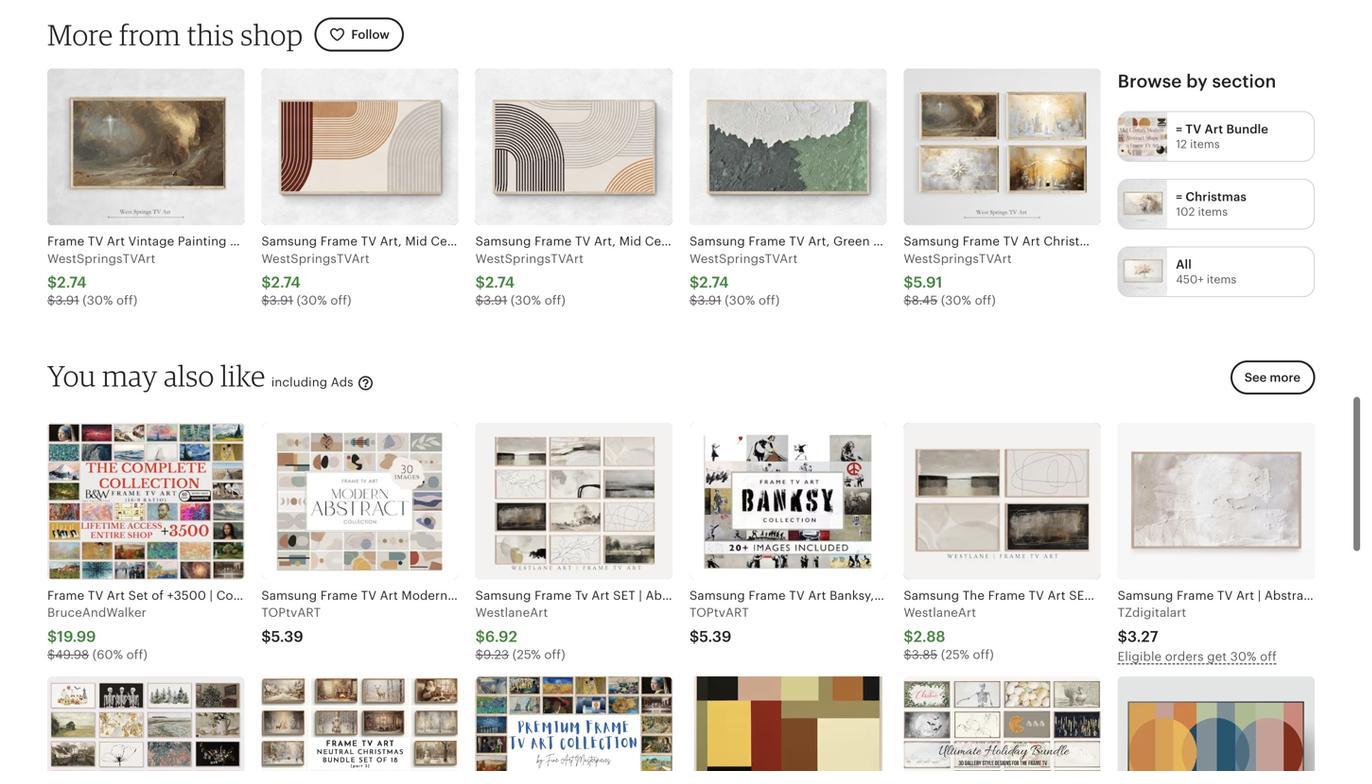 Task type: describe. For each thing, give the bounding box(es) containing it.
bruceandwalker $ 19.99 $ 49.98 (60% off)
[[47, 606, 148, 662]]

samsung frame tv art, green and white textured art, abstract modern tv art, instant download, tv wallpaper, digital art, digital download image
[[690, 69, 887, 225]]

(30% for samsung frame tv art, mid century modern shape art, neutral abstract tv art, instant download, tv wallpaper, digital tv art,digital download image
[[511, 293, 541, 308]]

westspringstvart for samsung frame tv art, green and white textured art, abstract modern tv art, instant download, tv wallpaper, digital art, digital download image
[[690, 252, 798, 266]]

off) for the frame tv art set of +3500 | complete store collection | vintage art | famous art | frame tv art | digital download image
[[126, 647, 148, 662]]

frame tv art vintage painting christian cross in cave ,instant download, digital art, tv wallpaper, digital download, religious tv art image
[[47, 69, 244, 225]]

shop
[[241, 17, 303, 52]]

westspringstvart $ 2.74 $ 3.91 (30% off) for 'frame tv art vintage painting christian cross in cave ,instant download, digital art, tv wallpaper, digital download, religious tv art' image
[[47, 252, 156, 308]]

westspringstvart $ 5.91 $ 8.45 (30% off)
[[904, 252, 1012, 308]]

2.74 for samsung frame tv art, mid century modern shape art, abstract tv art, instant download, tv wallpaper, digital tv art, digital download 'image'
[[271, 274, 301, 291]]

this
[[187, 17, 234, 52]]

from
[[119, 17, 181, 52]]

browse by section
[[1118, 71, 1277, 91]]

all
[[1176, 257, 1192, 272]]

like
[[220, 358, 266, 393]]

abstract mid century modern art mcm | modern interior tv art | digital image | wall decor samsung frame tv | google nest | instant download image
[[690, 677, 887, 771]]

samsung frame tv art set of 400 | winter frame tv art | art for frame tv | samsung frame tv art fall | kikiandnim | digital download image
[[47, 677, 244, 771]]

may
[[102, 358, 158, 393]]

19.99
[[57, 628, 96, 645]]

off) for 'frame tv art vintage painting christian cross in cave ,instant download, digital art, tv wallpaper, digital download, religious tv art' image
[[116, 293, 137, 308]]

westspringstvart for 'frame tv art vintage painting christian cross in cave ,instant download, digital art, tv wallpaper, digital download, religious tv art' image
[[47, 252, 156, 266]]

2.74 for 'frame tv art vintage painting christian cross in cave ,instant download, digital art, tv wallpaper, digital download, religious tv art' image
[[57, 274, 87, 291]]

follow
[[351, 27, 390, 42]]

see more
[[1245, 370, 1301, 384]]

off) for samsung frame tv art, green and white textured art, abstract modern tv art, instant download, tv wallpaper, digital art, digital download image
[[759, 293, 780, 308]]

bundle
[[1227, 122, 1269, 136]]

off
[[1260, 649, 1277, 663]]

see more listings in the = christmas section image
[[1119, 180, 1168, 228]]

5.39 for the samsung frame tv art modern abstract collection, frame tv modern abstract bundle, frame tv art boho, frame tv modern geometric art, bauhaus image
[[271, 628, 303, 645]]

samsung frame tv art | abstract wall art | modern digital art for frame tv | digital download image
[[1118, 423, 1315, 579]]

off) for samsung frame tv art set | abstract neutral modern art | instant download modern farmhouse decor digital art s10 image
[[544, 647, 565, 662]]

see more button
[[1231, 360, 1315, 395]]

including
[[271, 375, 328, 389]]

orders
[[1165, 649, 1204, 663]]

westlaneart for 2.88
[[904, 606, 976, 620]]

toptvart $ 5.39 for samsung frame tv art banksy, banksy art collection, samsung frame tv graffiti art, modern art collection, 4k frame tv art contemporary image
[[690, 606, 749, 645]]

3.91 for samsung frame tv art, green and white textured art, abstract modern tv art, instant download, tv wallpaper, digital art, digital download image
[[698, 293, 722, 308]]

all 450+ items
[[1176, 257, 1237, 286]]

art
[[1205, 122, 1224, 136]]

2.88
[[914, 628, 946, 645]]

tv
[[1186, 122, 1202, 136]]

you may also like including ads
[[47, 358, 357, 393]]

westspringstvart for samsung frame tv art, mid century modern shape art, abstract tv art, instant download, tv wallpaper, digital tv art, digital download 'image'
[[261, 252, 370, 266]]

samsung frame tv art, mid century modern shape art, neutral abstract tv art, instant download, tv wallpaper, digital tv art,digital download image
[[476, 69, 673, 225]]

eligible
[[1118, 649, 1162, 663]]

items inside all 450+ items
[[1207, 273, 1237, 286]]

(25% for 6.92
[[513, 647, 541, 662]]

3.91 for samsung frame tv art, mid century modern shape art, abstract tv art, instant download, tv wallpaper, digital tv art, digital download 'image'
[[269, 293, 293, 308]]

premium frame tv art set of 1200+ | digital download | lifelong shop access | samsungart tv | frametv artful |tv walldecoration|frame tv set image
[[476, 677, 673, 771]]

49.98
[[55, 647, 89, 662]]

samsung frame tv art modern abstract collection, frame tv modern abstract bundle, frame tv art boho, frame tv modern geometric art, bauhaus image
[[261, 423, 459, 579]]

westspringstvart for samsung frame tv art christmas nativity set of 4, religious tv art, christian faith, jesus, digital tv art, tv wallpaper, instant download image
[[904, 252, 1012, 266]]

westspringstvart $ 2.74 $ 3.91 (30% off) for samsung frame tv art, mid century modern shape art, abstract tv art, instant download, tv wallpaper, digital tv art, digital download 'image'
[[261, 252, 370, 308]]

westspringstvart $ 2.74 $ 3.91 (30% off) for samsung frame tv art, mid century modern shape art, neutral abstract tv art, instant download, tv wallpaper, digital tv art,digital download image
[[476, 252, 584, 308]]

items inside = christmas 102 items
[[1198, 205, 1228, 218]]

also
[[164, 358, 214, 393]]

westspringstvart for samsung frame tv art, mid century modern shape art, neutral abstract tv art, instant download, tv wallpaper, digital tv art,digital download image
[[476, 252, 584, 266]]

follow link
[[314, 18, 404, 52]]



Task type: locate. For each thing, give the bounding box(es) containing it.
2 3.91 from the left
[[269, 293, 293, 308]]

0 horizontal spatial toptvart
[[261, 606, 321, 620]]

102
[[1176, 205, 1195, 218]]

1 (25% from the left
[[513, 647, 541, 662]]

1 (30% from the left
[[83, 293, 113, 308]]

1 horizontal spatial toptvart
[[690, 606, 749, 620]]

2 2.74 from the left
[[271, 274, 301, 291]]

5 westspringstvart from the left
[[904, 252, 1012, 266]]

1 vertical spatial =
[[1176, 190, 1183, 204]]

browse
[[1118, 71, 1182, 91]]

eligible orders get 30% off button
[[1118, 647, 1309, 666]]

(30% for samsung frame tv art christmas nativity set of 4, religious tv art, christian faith, jesus, digital tv art, tv wallpaper, instant download image
[[941, 293, 972, 308]]

3 3.91 from the left
[[484, 293, 507, 308]]

1 horizontal spatial (25%
[[941, 647, 970, 662]]

(30% inside westspringstvart $ 5.91 $ 8.45 (30% off)
[[941, 293, 972, 308]]

1 westspringstvart $ 2.74 $ 3.91 (30% off) from the left
[[47, 252, 156, 308]]

1 westspringstvart from the left
[[47, 252, 156, 266]]

$
[[47, 274, 57, 291], [261, 274, 271, 291], [476, 274, 485, 291], [690, 274, 699, 291], [904, 274, 914, 291], [47, 293, 55, 308], [261, 293, 269, 308], [476, 293, 484, 308], [690, 293, 698, 308], [904, 293, 912, 308], [47, 628, 57, 645], [261, 628, 271, 645], [476, 628, 485, 645], [690, 628, 699, 645], [904, 628, 914, 645], [1118, 628, 1128, 645], [47, 647, 55, 662], [476, 647, 483, 662], [904, 647, 912, 662]]

5 (30% from the left
[[941, 293, 972, 308]]

westlaneart up 2.88
[[904, 606, 976, 620]]

= inside = tv art bundle 12 items
[[1176, 122, 1183, 136]]

samsung frame tv art neutral christmas bundle set of 18 - part 3 | christmas frame tv art | samsung frame tv art christmas image
[[261, 677, 459, 771]]

(25% right 3.85
[[941, 647, 970, 662]]

tzdigitalart
[[1118, 606, 1187, 620]]

off) inside westlaneart $ 2.88 $ 3.85 (25% off)
[[973, 647, 994, 662]]

0 horizontal spatial (25%
[[513, 647, 541, 662]]

samsung frame tv art banksy, banksy art collection, samsung frame tv graffiti art, modern art collection, 4k frame tv art contemporary image
[[690, 423, 887, 579]]

4 2.74 from the left
[[699, 274, 729, 291]]

1 2.74 from the left
[[57, 274, 87, 291]]

more
[[47, 17, 113, 52]]

4 westspringstvart from the left
[[690, 252, 798, 266]]

= for = tv art bundle
[[1176, 122, 1183, 136]]

off) inside westlaneart $ 6.92 $ 9.23 (25% off)
[[544, 647, 565, 662]]

toptvart
[[261, 606, 321, 620], [690, 606, 749, 620]]

samsung frame tv art, mid century modern shape art, abstract tv art, instant download, tv wallpaper, digital tv art, digital download image
[[261, 69, 459, 225]]

see more listings in the = tv art bundle section image
[[1119, 112, 1168, 161]]

off) for samsung the frame tv art set | abstract neutral brown modern instant download art | 4k art digital download s9 image
[[973, 647, 994, 662]]

1 5.39 from the left
[[271, 628, 303, 645]]

3.27
[[1128, 628, 1159, 645]]

= christmas 102 items
[[1176, 190, 1247, 218]]

2.74
[[57, 274, 87, 291], [271, 274, 301, 291], [485, 274, 515, 291], [699, 274, 729, 291]]

samsung frame tv art christmas nativity set of 4, religious tv art, christian faith, jesus, digital tv art, tv wallpaper, instant download image
[[904, 69, 1101, 225]]

1 horizontal spatial toptvart $ 5.39
[[690, 606, 749, 645]]

samsung frame tv art set ultimate holiday bundle - 30 total files included for all major holidays, holiday frame tv art image
[[904, 677, 1101, 771]]

see more link
[[1225, 360, 1315, 406]]

items
[[1190, 138, 1220, 150], [1198, 205, 1228, 218], [1207, 273, 1237, 286]]

westlaneart $ 2.88 $ 3.85 (25% off)
[[904, 606, 994, 662]]

westlaneart
[[476, 606, 548, 620], [904, 606, 976, 620]]

section
[[1212, 71, 1277, 91]]

ads
[[331, 375, 354, 389]]

8.45
[[912, 293, 938, 308]]

off) inside bruceandwalker $ 19.99 $ 49.98 (60% off)
[[126, 647, 148, 662]]

(25% for 2.88
[[941, 647, 970, 662]]

(60%
[[92, 647, 123, 662]]

=
[[1176, 122, 1183, 136], [1176, 190, 1183, 204]]

samsung the frame tv art set | abstract neutral brown modern instant download art | 4k art digital download s9 image
[[904, 423, 1101, 579]]

westspringstvart $ 2.74 $ 3.91 (30% off) for samsung frame tv art, green and white textured art, abstract modern tv art, instant download, tv wallpaper, digital art, digital download image
[[690, 252, 798, 308]]

off)
[[116, 293, 137, 308], [331, 293, 352, 308], [545, 293, 566, 308], [759, 293, 780, 308], [975, 293, 996, 308], [126, 647, 148, 662], [544, 647, 565, 662], [973, 647, 994, 662]]

by
[[1187, 71, 1208, 91]]

(25%
[[513, 647, 541, 662], [941, 647, 970, 662]]

items down christmas
[[1198, 205, 1228, 218]]

toptvart for the samsung frame tv art modern abstract collection, frame tv modern abstract bundle, frame tv art boho, frame tv modern geometric art, bauhaus image
[[261, 606, 321, 620]]

= tv art bundle 12 items
[[1176, 122, 1269, 150]]

2 = from the top
[[1176, 190, 1183, 204]]

= inside = christmas 102 items
[[1176, 190, 1183, 204]]

westspringstvart
[[47, 252, 156, 266], [261, 252, 370, 266], [476, 252, 584, 266], [690, 252, 798, 266], [904, 252, 1012, 266]]

(30% for samsung frame tv art, green and white textured art, abstract modern tv art, instant download, tv wallpaper, digital art, digital download image
[[725, 293, 755, 308]]

1 3.91 from the left
[[55, 293, 79, 308]]

= up 102
[[1176, 190, 1183, 204]]

1 toptvart $ 5.39 from the left
[[261, 606, 321, 645]]

12
[[1176, 138, 1187, 150]]

30%
[[1231, 649, 1257, 663]]

2.74 for samsung frame tv art, green and white textured art, abstract modern tv art, instant download, tv wallpaper, digital art, digital download image
[[699, 274, 729, 291]]

off) for samsung frame tv art christmas nativity set of 4, religious tv art, christian faith, jesus, digital tv art, tv wallpaper, instant download image
[[975, 293, 996, 308]]

frame tv art set of +3500 | complete store collection | vintage art | famous art | frame tv art | digital download image
[[47, 423, 244, 579]]

$ inside tzdigitalart $ 3.27 eligible orders get 30% off
[[1118, 628, 1128, 645]]

see
[[1245, 370, 1267, 384]]

6.92
[[485, 628, 518, 645]]

1 westlaneart from the left
[[476, 606, 548, 620]]

1 horizontal spatial westlaneart
[[904, 606, 976, 620]]

(30% for 'frame tv art vintage painting christian cross in cave ,instant download, digital art, tv wallpaper, digital download, religious tv art' image
[[83, 293, 113, 308]]

450+
[[1176, 273, 1204, 286]]

2 vertical spatial items
[[1207, 273, 1237, 286]]

toptvart for samsung frame tv art banksy, banksy art collection, samsung frame tv graffiti art, modern art collection, 4k frame tv art contemporary image
[[690, 606, 749, 620]]

3 2.74 from the left
[[485, 274, 515, 291]]

3 (30% from the left
[[511, 293, 541, 308]]

westlaneart $ 6.92 $ 9.23 (25% off)
[[476, 606, 565, 662]]

3 westspringstvart from the left
[[476, 252, 584, 266]]

christmas
[[1186, 190, 1247, 204]]

1 horizontal spatial 5.39
[[699, 628, 732, 645]]

2 (25% from the left
[[941, 647, 970, 662]]

4 westspringstvart $ 2.74 $ 3.91 (30% off) from the left
[[690, 252, 798, 308]]

= for = christmas
[[1176, 190, 1183, 204]]

3.85
[[912, 647, 938, 662]]

items inside = tv art bundle 12 items
[[1190, 138, 1220, 150]]

4 (30% from the left
[[725, 293, 755, 308]]

get
[[1207, 649, 1227, 663]]

2.74 for samsung frame tv art, mid century modern shape art, neutral abstract tv art, instant download, tv wallpaper, digital tv art,digital download image
[[485, 274, 515, 291]]

9.23
[[483, 647, 509, 662]]

(25% inside westlaneart $ 6.92 $ 9.23 (25% off)
[[513, 647, 541, 662]]

westlaneart inside westlaneart $ 6.92 $ 9.23 (25% off)
[[476, 606, 548, 620]]

0 vertical spatial items
[[1190, 138, 1220, 150]]

5.39
[[271, 628, 303, 645], [699, 628, 732, 645]]

2 westlaneart from the left
[[904, 606, 976, 620]]

off) for samsung frame tv art, mid century modern shape art, neutral abstract tv art, instant download, tv wallpaper, digital tv art,digital download image
[[545, 293, 566, 308]]

off) for samsung frame tv art, mid century modern shape art, abstract tv art, instant download, tv wallpaper, digital tv art, digital download 'image'
[[331, 293, 352, 308]]

3.91 for 'frame tv art vintage painting christian cross in cave ,instant download, digital art, tv wallpaper, digital download, religious tv art' image
[[55, 293, 79, 308]]

(30%
[[83, 293, 113, 308], [297, 293, 327, 308], [511, 293, 541, 308], [725, 293, 755, 308], [941, 293, 972, 308]]

0 horizontal spatial westlaneart
[[476, 606, 548, 620]]

bruceandwalker
[[47, 606, 147, 620]]

2 5.39 from the left
[[699, 628, 732, 645]]

tzdigitalart $ 3.27 eligible orders get 30% off
[[1118, 606, 1277, 663]]

toptvart $ 5.39
[[261, 606, 321, 645], [690, 606, 749, 645]]

samsung frame tv art set | abstract neutral modern art | instant download modern farmhouse decor digital art s10 image
[[476, 423, 673, 579]]

westlaneart for 6.92
[[476, 606, 548, 620]]

3 westspringstvart $ 2.74 $ 3.91 (30% off) from the left
[[476, 252, 584, 308]]

westspringstvart $ 2.74 $ 3.91 (30% off)
[[47, 252, 156, 308], [261, 252, 370, 308], [476, 252, 584, 308], [690, 252, 798, 308]]

4 3.91 from the left
[[698, 293, 722, 308]]

items right 450+
[[1207, 273, 1237, 286]]

more
[[1270, 370, 1301, 384]]

westlaneart up 6.92
[[476, 606, 548, 620]]

1 = from the top
[[1176, 122, 1183, 136]]

(30% for samsung frame tv art, mid century modern shape art, abstract tv art, instant download, tv wallpaper, digital tv art, digital download 'image'
[[297, 293, 327, 308]]

3.91 for samsung frame tv art, mid century modern shape art, neutral abstract tv art, instant download, tv wallpaper, digital tv art,digital download image
[[484, 293, 507, 308]]

samsung frame tv art modern download files digital tv frame art image
[[1118, 677, 1315, 771]]

0 horizontal spatial 5.39
[[271, 628, 303, 645]]

2 (30% from the left
[[297, 293, 327, 308]]

westlaneart inside westlaneart $ 2.88 $ 3.85 (25% off)
[[904, 606, 976, 620]]

2 toptvart from the left
[[690, 606, 749, 620]]

items down art
[[1190, 138, 1220, 150]]

see more listings in the all section image
[[1119, 247, 1168, 296]]

more from this shop
[[47, 17, 303, 52]]

5.91
[[914, 274, 943, 291]]

2 toptvart $ 5.39 from the left
[[690, 606, 749, 645]]

2 westspringstvart from the left
[[261, 252, 370, 266]]

you
[[47, 358, 96, 393]]

(25% inside westlaneart $ 2.88 $ 3.85 (25% off)
[[941, 647, 970, 662]]

0 horizontal spatial toptvart $ 5.39
[[261, 606, 321, 645]]

off) inside westspringstvart $ 5.91 $ 8.45 (30% off)
[[975, 293, 996, 308]]

1 toptvart from the left
[[261, 606, 321, 620]]

3.91
[[55, 293, 79, 308], [269, 293, 293, 308], [484, 293, 507, 308], [698, 293, 722, 308]]

5.39 for samsung frame tv art banksy, banksy art collection, samsung frame tv graffiti art, modern art collection, 4k frame tv art contemporary image
[[699, 628, 732, 645]]

0 vertical spatial =
[[1176, 122, 1183, 136]]

1 vertical spatial items
[[1198, 205, 1228, 218]]

2 westspringstvart $ 2.74 $ 3.91 (30% off) from the left
[[261, 252, 370, 308]]

(25% right the 9.23
[[513, 647, 541, 662]]

toptvart $ 5.39 for the samsung frame tv art modern abstract collection, frame tv modern abstract bundle, frame tv art boho, frame tv modern geometric art, bauhaus image
[[261, 606, 321, 645]]

= left tv
[[1176, 122, 1183, 136]]



Task type: vqa. For each thing, say whether or not it's contained in the screenshot.


